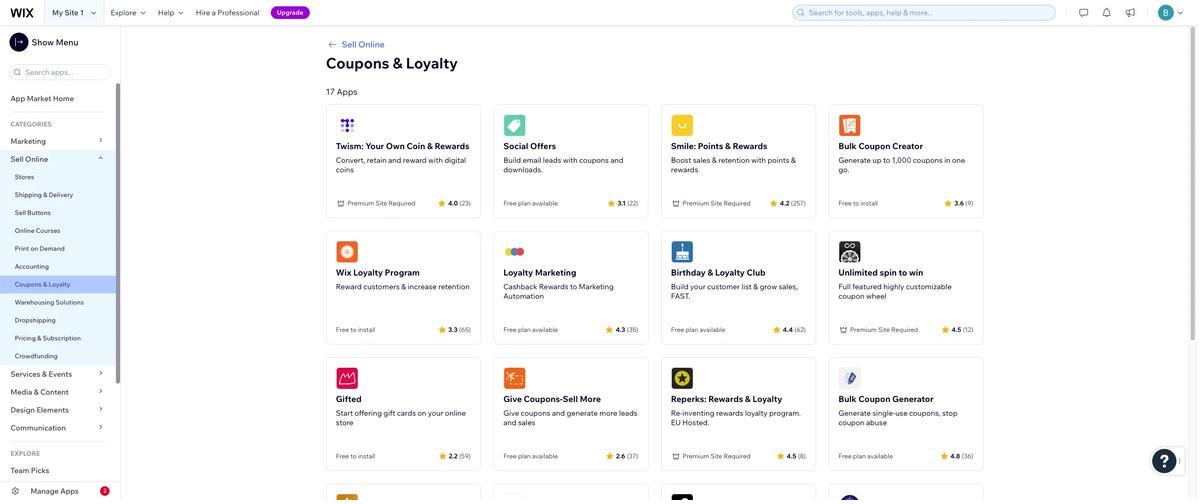 Task type: vqa. For each thing, say whether or not it's contained in the screenshot.


Task type: locate. For each thing, give the bounding box(es) containing it.
accounting
[[15, 263, 49, 270]]

1 vertical spatial coupon
[[839, 418, 865, 428]]

0 vertical spatial on
[[31, 245, 38, 253]]

with inside twism: your own coin & rewards convert, retain and reward with digital coins
[[429, 156, 443, 165]]

sales
[[693, 156, 711, 165], [518, 418, 536, 428]]

0 horizontal spatial coupons & loyalty
[[15, 281, 70, 288]]

bulk coupon creator logo image
[[839, 114, 861, 137]]

retention right the increase
[[439, 282, 470, 292]]

1 vertical spatial apps
[[60, 487, 79, 496]]

premium down boost
[[683, 199, 710, 207]]

4.5 (8)
[[787, 452, 806, 460]]

free plan available for loyalty
[[671, 326, 726, 334]]

twism: your own coin & rewards convert, retain and reward with digital coins
[[336, 141, 470, 175]]

free to install for loyalty
[[336, 326, 376, 334]]

retention inside wix loyalty program reward customers & increase retention
[[439, 282, 470, 292]]

coupon inside bulk coupon creator generate up to 1,000 coupons in one go.
[[859, 141, 891, 151]]

1 with from the left
[[429, 156, 443, 165]]

1 vertical spatial sell online
[[11, 154, 48, 164]]

gifted
[[336, 394, 362, 404]]

&
[[393, 54, 403, 72], [427, 141, 433, 151], [726, 141, 731, 151], [712, 156, 717, 165], [792, 156, 796, 165], [43, 191, 47, 199], [708, 267, 714, 278], [43, 281, 47, 288], [402, 282, 406, 292], [754, 282, 759, 292], [37, 334, 41, 342], [42, 370, 47, 379], [34, 388, 39, 397], [746, 394, 751, 404]]

app
[[11, 94, 25, 103]]

your left online
[[428, 409, 444, 418]]

online
[[359, 39, 385, 50], [25, 154, 48, 164], [15, 227, 34, 235]]

with inside 'social offers build email leads with coupons and downloads.'
[[563, 156, 578, 165]]

1 horizontal spatial your
[[691, 282, 706, 292]]

sales down coupons- at left bottom
[[518, 418, 536, 428]]

coupons
[[326, 54, 390, 72], [15, 281, 42, 288]]

leads right more
[[620, 409, 638, 418]]

& inside shipping & delivery link
[[43, 191, 47, 199]]

demand
[[40, 245, 65, 253]]

on right the cards
[[418, 409, 427, 418]]

& inside twism: your own coin & rewards convert, retain and reward with digital coins
[[427, 141, 433, 151]]

buttons
[[27, 209, 51, 217]]

free down store
[[336, 452, 349, 460]]

program.
[[770, 409, 801, 418]]

sell buttons link
[[0, 204, 116, 222]]

required down reward
[[389, 199, 416, 207]]

0 horizontal spatial coupons
[[15, 281, 42, 288]]

available down the give coupons-sell more give coupons and generate more leads and sales
[[533, 452, 558, 460]]

1 vertical spatial on
[[418, 409, 427, 418]]

free down downloads.
[[504, 199, 517, 207]]

coupon up up
[[859, 141, 891, 151]]

explore
[[11, 450, 40, 458]]

to down reward
[[351, 326, 357, 334]]

bulk down bulk coupon creator logo
[[839, 141, 857, 151]]

sell online up 17 apps
[[342, 39, 385, 50]]

17 apps
[[326, 86, 358, 97]]

available down abuse
[[868, 452, 894, 460]]

required down the highly
[[892, 326, 919, 334]]

free right (8)
[[839, 452, 852, 460]]

2 vertical spatial install
[[358, 452, 376, 460]]

1 horizontal spatial sell online link
[[326, 38, 984, 51]]

unlimited
[[839, 267, 878, 278]]

sell left buttons
[[15, 209, 26, 217]]

1 vertical spatial your
[[428, 409, 444, 418]]

automation
[[504, 292, 544, 301]]

apps inside "sidebar" element
[[60, 487, 79, 496]]

warehousing solutions link
[[0, 294, 116, 312]]

generate for bulk coupon generator
[[839, 409, 871, 418]]

required for rewards
[[389, 199, 416, 207]]

0 vertical spatial coupon
[[859, 141, 891, 151]]

1 horizontal spatial coupons
[[326, 54, 390, 72]]

up
[[873, 156, 882, 165]]

leads inside the give coupons-sell more give coupons and generate more leads and sales
[[620, 409, 638, 418]]

free for gifted
[[336, 452, 349, 460]]

1 horizontal spatial build
[[671, 282, 689, 292]]

1 vertical spatial coupon
[[859, 394, 891, 404]]

2 give from the top
[[504, 409, 519, 418]]

required down reperks: rewards & loyalty re-inventing rewards loyalty program. eu hosted.
[[724, 452, 751, 460]]

plan for bulk
[[854, 452, 866, 460]]

free for bulk coupon creator
[[839, 199, 852, 207]]

site down inventing
[[711, 452, 723, 460]]

0 horizontal spatial build
[[504, 156, 521, 165]]

coupons inside "sidebar" element
[[15, 281, 42, 288]]

1 vertical spatial coupons & loyalty
[[15, 281, 70, 288]]

available for loyalty
[[700, 326, 726, 334]]

premium site required down the retain
[[348, 199, 416, 207]]

1 horizontal spatial apps
[[337, 86, 358, 97]]

print on demand link
[[0, 240, 116, 258]]

free to install down reward
[[336, 326, 376, 334]]

offers
[[531, 141, 557, 151]]

1 bulk from the top
[[839, 141, 857, 151]]

twism: your own coin & rewards logo image
[[336, 114, 358, 137]]

0 horizontal spatial sell online
[[11, 154, 48, 164]]

1 horizontal spatial marketing
[[535, 267, 577, 278]]

0 vertical spatial generate
[[839, 156, 871, 165]]

premium site required for sales
[[683, 199, 751, 207]]

stores
[[15, 173, 34, 181]]

3 with from the left
[[752, 156, 767, 165]]

install for start
[[358, 452, 376, 460]]

apps right 17
[[337, 86, 358, 97]]

apps for 17 apps
[[337, 86, 358, 97]]

1 vertical spatial marketing
[[535, 267, 577, 278]]

4.5 for unlimited spin to win
[[952, 326, 962, 333]]

site down smile: points & rewards boost sales & retention with points & rewards
[[711, 199, 723, 207]]

more
[[600, 409, 618, 418]]

1 generate from the top
[[839, 156, 871, 165]]

coupons up 17 apps
[[326, 54, 390, 72]]

win
[[910, 267, 924, 278]]

4.5 left (12)
[[952, 326, 962, 333]]

4.2 (257)
[[781, 199, 806, 207]]

generate left "single-"
[[839, 409, 871, 418]]

bulk coupon creator generate up to 1,000 coupons in one go.
[[839, 141, 966, 175]]

bulk
[[839, 141, 857, 151], [839, 394, 857, 404]]

sell inside sell buttons link
[[15, 209, 26, 217]]

crowdfunding link
[[0, 347, 116, 365]]

0 vertical spatial sell online link
[[326, 38, 984, 51]]

2 generate from the top
[[839, 409, 871, 418]]

retention down points
[[719, 156, 750, 165]]

install down offering
[[358, 452, 376, 460]]

1 vertical spatial rewards
[[717, 409, 744, 418]]

to right automation
[[571, 282, 578, 292]]

1 horizontal spatial rewards
[[717, 409, 744, 418]]

available down downloads.
[[533, 199, 558, 207]]

generate for bulk coupon creator
[[839, 156, 871, 165]]

0 vertical spatial coupon
[[839, 292, 865, 301]]

0 vertical spatial bulk
[[839, 141, 857, 151]]

2 coupon from the top
[[839, 418, 865, 428]]

0 horizontal spatial leads
[[543, 156, 562, 165]]

1 vertical spatial free to install
[[336, 326, 376, 334]]

1 horizontal spatial leads
[[620, 409, 638, 418]]

free down reward
[[336, 326, 349, 334]]

1 horizontal spatial on
[[418, 409, 427, 418]]

free for social offers
[[504, 199, 517, 207]]

0 vertical spatial build
[[504, 156, 521, 165]]

build inside 'social offers build email leads with coupons and downloads.'
[[504, 156, 521, 165]]

1 vertical spatial retention
[[439, 282, 470, 292]]

customizable
[[907, 282, 952, 292]]

& inside wix loyalty program reward customers & increase retention
[[402, 282, 406, 292]]

site for twism: your own coin & rewards
[[376, 199, 387, 207]]

available down customer at the bottom
[[700, 326, 726, 334]]

sales,
[[779, 282, 798, 292]]

1 vertical spatial bulk
[[839, 394, 857, 404]]

required down smile: points & rewards boost sales & retention with points & rewards
[[724, 199, 751, 207]]

free to install
[[839, 199, 879, 207], [336, 326, 376, 334], [336, 452, 376, 460]]

with inside smile: points & rewards boost sales & retention with points & rewards
[[752, 156, 767, 165]]

rewards right points
[[733, 141, 768, 151]]

0 vertical spatial sales
[[693, 156, 711, 165]]

0 vertical spatial online
[[359, 39, 385, 50]]

2 vertical spatial marketing
[[579, 282, 614, 292]]

and down coupons- at left bottom
[[552, 409, 565, 418]]

media & content
[[11, 388, 69, 397]]

bulk down bulk coupon generator logo
[[839, 394, 857, 404]]

bulk inside bulk coupon creator generate up to 1,000 coupons in one go.
[[839, 141, 857, 151]]

1 coupon from the top
[[839, 292, 865, 301]]

program
[[385, 267, 420, 278]]

install down customers
[[358, 326, 376, 334]]

sell up generate
[[563, 394, 578, 404]]

sidebar element
[[0, 25, 121, 500]]

available
[[533, 199, 558, 207], [533, 326, 558, 334], [700, 326, 726, 334], [533, 452, 558, 460], [868, 452, 894, 460]]

premium site required for rewards
[[348, 199, 416, 207]]

1 vertical spatial sell online link
[[0, 150, 116, 168]]

help
[[158, 8, 174, 17]]

2.2
[[449, 452, 458, 460]]

(8)
[[798, 452, 806, 460]]

0 vertical spatial retention
[[719, 156, 750, 165]]

build down birthday
[[671, 282, 689, 292]]

0 horizontal spatial apps
[[60, 487, 79, 496]]

free plan available for cashback
[[504, 326, 558, 334]]

plan for birthday
[[686, 326, 699, 334]]

generate
[[567, 409, 598, 418]]

coupon for creator
[[859, 141, 891, 151]]

0 vertical spatial coupons & loyalty
[[326, 54, 458, 72]]

creator
[[893, 141, 924, 151]]

and up 3.1
[[611, 156, 624, 165]]

on
[[31, 245, 38, 253], [418, 409, 427, 418]]

generate inside bulk coupon creator generate up to 1,000 coupons in one go.
[[839, 156, 871, 165]]

bulk inside bulk coupon generator generate single-use coupons, stop coupon abuse
[[839, 394, 857, 404]]

1 horizontal spatial with
[[563, 156, 578, 165]]

hire
[[196, 8, 210, 17]]

0 vertical spatial rewards
[[671, 165, 699, 175]]

with left points
[[752, 156, 767, 165]]

give
[[504, 394, 522, 404], [504, 409, 519, 418]]

loyalty inside reperks: rewards & loyalty re-inventing rewards loyalty program. eu hosted.
[[753, 394, 783, 404]]

free down go.
[[839, 199, 852, 207]]

1 vertical spatial leads
[[620, 409, 638, 418]]

2 with from the left
[[563, 156, 578, 165]]

free to install for start
[[336, 452, 376, 460]]

0 vertical spatial your
[[691, 282, 706, 292]]

site left '1'
[[65, 8, 79, 17]]

coupons down accounting on the left
[[15, 281, 42, 288]]

menu
[[56, 37, 78, 47]]

1 vertical spatial build
[[671, 282, 689, 292]]

with right email
[[563, 156, 578, 165]]

available down automation
[[533, 326, 558, 334]]

loyalty
[[746, 409, 768, 418]]

premium site required down hosted.
[[683, 452, 751, 460]]

0 vertical spatial give
[[504, 394, 522, 404]]

site for smile: points & rewards
[[711, 199, 723, 207]]

premium down coins
[[348, 199, 374, 207]]

media
[[11, 388, 32, 397]]

retention for &
[[719, 156, 750, 165]]

birthday & loyalty club build your customer list & grow sales, fast.
[[671, 267, 798, 301]]

3.6
[[955, 199, 965, 207]]

2 horizontal spatial coupons
[[914, 156, 943, 165]]

0 vertical spatial 4.5
[[952, 326, 962, 333]]

1 coupon from the top
[[859, 141, 891, 151]]

rewards inside reperks: rewards & loyalty re-inventing rewards loyalty program. eu hosted.
[[717, 409, 744, 418]]

free for give coupons-sell more
[[504, 452, 517, 460]]

coupon up "single-"
[[859, 394, 891, 404]]

1 vertical spatial install
[[358, 326, 376, 334]]

your down birthday
[[691, 282, 706, 292]]

free to install down go.
[[839, 199, 879, 207]]

show menu button
[[9, 33, 78, 52]]

premium down hosted.
[[683, 452, 710, 460]]

premium site required for inventing
[[683, 452, 751, 460]]

app market home
[[11, 94, 74, 103]]

0 horizontal spatial 4.5
[[787, 452, 797, 460]]

social offers logo image
[[504, 114, 526, 137]]

to
[[884, 156, 891, 165], [854, 199, 860, 207], [899, 267, 908, 278], [571, 282, 578, 292], [351, 326, 357, 334], [351, 452, 357, 460]]

premium down wheel
[[851, 326, 877, 334]]

convert,
[[336, 156, 366, 165]]

coupon inside 'unlimited spin to win full featured highly customizable coupon wheel'
[[839, 292, 865, 301]]

free down automation
[[504, 326, 517, 334]]

2 coupon from the top
[[859, 394, 891, 404]]

list
[[742, 282, 752, 292]]

1 vertical spatial sales
[[518, 418, 536, 428]]

sell online up stores at top
[[11, 154, 48, 164]]

2 horizontal spatial marketing
[[579, 282, 614, 292]]

generate inside bulk coupon generator generate single-use coupons, stop coupon abuse
[[839, 409, 871, 418]]

available for cashback
[[533, 326, 558, 334]]

rewards left loyalty
[[717, 409, 744, 418]]

0 horizontal spatial marketing
[[11, 137, 46, 146]]

install down up
[[861, 199, 879, 207]]

leads inside 'social offers build email leads with coupons and downloads.'
[[543, 156, 562, 165]]

premium
[[348, 199, 374, 207], [683, 199, 710, 207], [851, 326, 877, 334], [683, 452, 710, 460]]

club
[[747, 267, 766, 278]]

0 vertical spatial sell online
[[342, 39, 385, 50]]

to left win
[[899, 267, 908, 278]]

and
[[389, 156, 402, 165], [611, 156, 624, 165], [552, 409, 565, 418], [504, 418, 517, 428]]

install for coupon
[[861, 199, 879, 207]]

1 vertical spatial give
[[504, 409, 519, 418]]

unlimited spin to win full featured highly customizable coupon wheel
[[839, 267, 952, 301]]

birthday & loyalty club logo image
[[671, 241, 694, 263]]

rewards up the digital at the left of page
[[435, 141, 470, 151]]

& inside media & content link
[[34, 388, 39, 397]]

sales down points
[[693, 156, 711, 165]]

with left the digital at the left of page
[[429, 156, 443, 165]]

rewards up inventing
[[709, 394, 744, 404]]

2 bulk from the top
[[839, 394, 857, 404]]

rewards right cashback
[[539, 282, 569, 292]]

retention inside smile: points & rewards boost sales & retention with points & rewards
[[719, 156, 750, 165]]

4.0 (23)
[[448, 199, 471, 207]]

leads down offers
[[543, 156, 562, 165]]

1 vertical spatial coupons
[[15, 281, 42, 288]]

birthday
[[671, 267, 706, 278]]

0 vertical spatial free to install
[[839, 199, 879, 207]]

show menu
[[32, 37, 78, 47]]

4.5 left (8)
[[787, 452, 797, 460]]

sales inside smile: points & rewards boost sales & retention with points & rewards
[[693, 156, 711, 165]]

premium for smile:
[[683, 199, 710, 207]]

gifted logo image
[[336, 368, 358, 390]]

free right (59)
[[504, 452, 517, 460]]

with
[[429, 156, 443, 165], [563, 156, 578, 165], [752, 156, 767, 165]]

rewards down smile:
[[671, 165, 699, 175]]

on right the print at the left
[[31, 245, 38, 253]]

site down wheel
[[879, 326, 891, 334]]

1 horizontal spatial 4.5
[[952, 326, 962, 333]]

free to install down store
[[336, 452, 376, 460]]

0 horizontal spatial sales
[[518, 418, 536, 428]]

wheel
[[867, 292, 887, 301]]

generator
[[893, 394, 934, 404]]

build down social at the top of page
[[504, 156, 521, 165]]

print on demand
[[15, 245, 65, 253]]

coupon left abuse
[[839, 418, 865, 428]]

free plan available for build
[[504, 199, 558, 207]]

manage apps
[[31, 487, 79, 496]]

wix loyalty program logo image
[[336, 241, 358, 263]]

1 vertical spatial 4.5
[[787, 452, 797, 460]]

coupons & loyalty
[[326, 54, 458, 72], [15, 281, 70, 288]]

site down the retain
[[376, 199, 387, 207]]

home
[[53, 94, 74, 103]]

0 horizontal spatial coupons
[[521, 409, 551, 418]]

a
[[212, 8, 216, 17]]

0 horizontal spatial your
[[428, 409, 444, 418]]

1 horizontal spatial coupons
[[580, 156, 609, 165]]

& inside "pricing & subscription" link
[[37, 334, 41, 342]]

2
[[103, 488, 106, 495]]

bulk for bulk coupon generator
[[839, 394, 857, 404]]

to right up
[[884, 156, 891, 165]]

0 horizontal spatial with
[[429, 156, 443, 165]]

coupon down unlimited
[[839, 292, 865, 301]]

coupons inside the give coupons-sell more give coupons and generate more leads and sales
[[521, 409, 551, 418]]

apps
[[337, 86, 358, 97], [60, 487, 79, 496]]

unlimited spin to win logo image
[[839, 241, 861, 263]]

2 horizontal spatial with
[[752, 156, 767, 165]]

2 vertical spatial free to install
[[336, 452, 376, 460]]

0 horizontal spatial rewards
[[671, 165, 699, 175]]

0 horizontal spatial on
[[31, 245, 38, 253]]

highly
[[884, 282, 905, 292]]

coupon inside bulk coupon generator generate single-use coupons, stop coupon abuse
[[839, 418, 865, 428]]

eu
[[671, 418, 681, 428]]

coupon inside bulk coupon generator generate single-use coupons, stop coupon abuse
[[859, 394, 891, 404]]

0 horizontal spatial retention
[[439, 282, 470, 292]]

grow
[[760, 282, 778, 292]]

1 horizontal spatial retention
[[719, 156, 750, 165]]

free for bulk coupon generator
[[839, 452, 852, 460]]

your
[[691, 282, 706, 292], [428, 409, 444, 418]]

0 vertical spatial apps
[[337, 86, 358, 97]]

smile: points & rewards boost sales & retention with points & rewards
[[671, 141, 796, 175]]

Search for tools, apps, help & more... field
[[806, 5, 1053, 20]]

retain
[[367, 156, 387, 165]]

loyalty inside loyalty marketing cashback rewards to marketing automation
[[504, 267, 534, 278]]

and down own
[[389, 156, 402, 165]]

loyalty marketing cashback rewards to marketing automation
[[504, 267, 614, 301]]

generate left up
[[839, 156, 871, 165]]

4.5
[[952, 326, 962, 333], [787, 452, 797, 460]]

premium site required down smile: points & rewards boost sales & retention with points & rewards
[[683, 199, 751, 207]]

4.3 (35)
[[616, 326, 639, 333]]

0 vertical spatial leads
[[543, 156, 562, 165]]

upgrade
[[277, 8, 304, 16]]

0 vertical spatial marketing
[[11, 137, 46, 146]]

your inside birthday & loyalty club build your customer list & grow sales, fast.
[[691, 282, 706, 292]]

apps down team picks link at the bottom left
[[60, 487, 79, 496]]

1 horizontal spatial sales
[[693, 156, 711, 165]]

coupons & loyalty link
[[0, 276, 116, 294]]

1 vertical spatial generate
[[839, 409, 871, 418]]

free down fast.
[[671, 326, 685, 334]]

reperks: rewards & loyalty logo image
[[671, 368, 694, 390]]

your
[[366, 141, 384, 151]]

0 vertical spatial install
[[861, 199, 879, 207]]

premium site required down wheel
[[851, 326, 919, 334]]



Task type: describe. For each thing, give the bounding box(es) containing it.
4.5 for reperks: rewards & loyalty
[[787, 452, 797, 460]]

team picks
[[11, 466, 49, 476]]

free for loyalty marketing
[[504, 326, 517, 334]]

required for featured
[[892, 326, 919, 334]]

and inside 'social offers build email leads with coupons and downloads.'
[[611, 156, 624, 165]]

(9)
[[966, 199, 974, 207]]

sell up 17 apps
[[342, 39, 357, 50]]

bulk coupon generator logo image
[[839, 368, 861, 390]]

3.3
[[449, 326, 458, 333]]

full
[[839, 282, 851, 292]]

4.8
[[951, 452, 961, 460]]

& inside coupons & loyalty link
[[43, 281, 47, 288]]

4.0
[[448, 199, 458, 207]]

premium for unlimited
[[851, 326, 877, 334]]

points
[[698, 141, 724, 151]]

give coupons-sell more logo image
[[504, 368, 526, 390]]

app market home link
[[0, 90, 116, 108]]

single-
[[873, 409, 896, 418]]

marketing inside marketing link
[[11, 137, 46, 146]]

1 horizontal spatial coupons & loyalty
[[326, 54, 458, 72]]

inventing
[[683, 409, 715, 418]]

plan for give
[[518, 452, 531, 460]]

abuse
[[867, 418, 888, 428]]

sell online inside "sidebar" element
[[11, 154, 48, 164]]

3.3 (65)
[[449, 326, 471, 333]]

featured
[[853, 282, 882, 292]]

cashback
[[504, 282, 538, 292]]

(257)
[[792, 199, 806, 207]]

(35)
[[627, 326, 639, 333]]

coin
[[407, 141, 426, 151]]

required for inventing
[[724, 452, 751, 460]]

coupons & loyalty inside "sidebar" element
[[15, 281, 70, 288]]

elements
[[36, 405, 69, 415]]

retention for program
[[439, 282, 470, 292]]

online courses
[[15, 227, 60, 235]]

explore
[[111, 8, 136, 17]]

points
[[768, 156, 790, 165]]

loyalty marketing logo image
[[504, 241, 526, 263]]

plan for loyalty
[[518, 326, 531, 334]]

wix loyalty program reward customers & increase retention
[[336, 267, 470, 292]]

(37)
[[627, 452, 639, 460]]

subscription
[[43, 334, 81, 342]]

available for generator
[[868, 452, 894, 460]]

sell inside the give coupons-sell more give coupons and generate more leads and sales
[[563, 394, 578, 404]]

loyalty inside birthday & loyalty club build your customer list & grow sales, fast.
[[716, 267, 745, 278]]

bulk for bulk coupon creator
[[839, 141, 857, 151]]

categories
[[11, 120, 52, 128]]

more
[[580, 394, 601, 404]]

cards
[[397, 409, 416, 418]]

to inside 'unlimited spin to win full featured highly customizable coupon wheel'
[[899, 267, 908, 278]]

to inside loyalty marketing cashback rewards to marketing automation
[[571, 282, 578, 292]]

Search apps... field
[[22, 65, 108, 80]]

free plan available for sell
[[504, 452, 558, 460]]

spin
[[880, 267, 897, 278]]

on inside "sidebar" element
[[31, 245, 38, 253]]

4.4
[[783, 326, 793, 333]]

and inside twism: your own coin & rewards convert, retain and reward with digital coins
[[389, 156, 402, 165]]

coupons inside 'social offers build email leads with coupons and downloads.'
[[580, 156, 609, 165]]

(62)
[[795, 326, 806, 333]]

free for birthday & loyalty club
[[671, 326, 685, 334]]

team picks link
[[0, 462, 116, 480]]

4.3
[[616, 326, 626, 333]]

premium for twism:
[[348, 199, 374, 207]]

dropshipping link
[[0, 312, 116, 330]]

accounting link
[[0, 258, 116, 276]]

site for unlimited spin to win
[[879, 326, 891, 334]]

sell up stores at top
[[11, 154, 24, 164]]

0 vertical spatial coupons
[[326, 54, 390, 72]]

use
[[896, 409, 908, 418]]

coupon for bulk
[[839, 418, 865, 428]]

loyalty inside wix loyalty program reward customers & increase retention
[[353, 267, 383, 278]]

solutions
[[56, 298, 84, 306]]

your inside gifted start offering gift cards on your online store
[[428, 409, 444, 418]]

free to install for coupon
[[839, 199, 879, 207]]

coupon for unlimited
[[839, 292, 865, 301]]

to down store
[[351, 452, 357, 460]]

rewards inside loyalty marketing cashback rewards to marketing automation
[[539, 282, 569, 292]]

4.8 (36)
[[951, 452, 974, 460]]

1 vertical spatial online
[[25, 154, 48, 164]]

2.6
[[617, 452, 626, 460]]

sales inside the give coupons-sell more give coupons and generate more leads and sales
[[518, 418, 536, 428]]

design
[[11, 405, 35, 415]]

rewards inside smile: points & rewards boost sales & retention with points & rewards
[[733, 141, 768, 151]]

& inside reperks: rewards & loyalty re-inventing rewards loyalty program. eu hosted.
[[746, 394, 751, 404]]

content
[[40, 388, 69, 397]]

& inside the services & events link
[[42, 370, 47, 379]]

reward
[[403, 156, 427, 165]]

crowdfunding
[[15, 352, 58, 360]]

rewards inside twism: your own coin & rewards convert, retain and reward with digital coins
[[435, 141, 470, 151]]

design elements link
[[0, 401, 116, 419]]

my site 1
[[52, 8, 84, 17]]

offering
[[355, 409, 382, 418]]

install for loyalty
[[358, 326, 376, 334]]

3.1 (22)
[[618, 199, 639, 207]]

help button
[[152, 0, 190, 25]]

smile:
[[671, 141, 697, 151]]

rewards inside reperks: rewards & loyalty re-inventing rewards loyalty program. eu hosted.
[[709, 394, 744, 404]]

site for reperks: rewards & loyalty
[[711, 452, 723, 460]]

build inside birthday & loyalty club build your customer list & grow sales, fast.
[[671, 282, 689, 292]]

print
[[15, 245, 29, 253]]

1 horizontal spatial sell online
[[342, 39, 385, 50]]

available for build
[[533, 199, 558, 207]]

customer
[[708, 282, 740, 292]]

own
[[386, 141, 405, 151]]

warehousing
[[15, 298, 54, 306]]

loyalty inside "sidebar" element
[[49, 281, 70, 288]]

email
[[523, 156, 542, 165]]

show
[[32, 37, 54, 47]]

required for sales
[[724, 199, 751, 207]]

(22)
[[628, 199, 639, 207]]

team
[[11, 466, 29, 476]]

coupons-
[[524, 394, 563, 404]]

available for sell
[[533, 452, 558, 460]]

4.5 (12)
[[952, 326, 974, 333]]

(65)
[[459, 326, 471, 333]]

0 horizontal spatial sell online link
[[0, 150, 116, 168]]

coupons inside bulk coupon creator generate up to 1,000 coupons in one go.
[[914, 156, 943, 165]]

and down give coupons-sell more logo
[[504, 418, 517, 428]]

premium for reperks:
[[683, 452, 710, 460]]

premium site required for featured
[[851, 326, 919, 334]]

stop
[[943, 409, 958, 418]]

marketing link
[[0, 132, 116, 150]]

gifted start offering gift cards on your online store
[[336, 394, 466, 428]]

rewards inside smile: points & rewards boost sales & retention with points & rewards
[[671, 165, 699, 175]]

1 give from the top
[[504, 394, 522, 404]]

(23)
[[460, 199, 471, 207]]

to inside bulk coupon creator generate up to 1,000 coupons in one go.
[[884, 156, 891, 165]]

social
[[504, 141, 529, 151]]

coupons,
[[910, 409, 941, 418]]

(59)
[[459, 452, 471, 460]]

free plan available for generator
[[839, 452, 894, 460]]

plan for social
[[518, 199, 531, 207]]

smile: points & rewards logo image
[[671, 114, 694, 137]]

1,000
[[893, 156, 912, 165]]

1
[[80, 8, 84, 17]]

reperks:
[[671, 394, 707, 404]]

fast.
[[671, 292, 691, 301]]

apps for manage apps
[[60, 487, 79, 496]]

reperks: rewards & loyalty re-inventing rewards loyalty program. eu hosted.
[[671, 394, 801, 428]]

stores link
[[0, 168, 116, 186]]

free for wix loyalty program
[[336, 326, 349, 334]]

to up unlimited spin to win logo
[[854, 199, 860, 207]]

on inside gifted start offering gift cards on your online store
[[418, 409, 427, 418]]

digital
[[445, 156, 466, 165]]

design elements
[[11, 405, 69, 415]]

coupon for generator
[[859, 394, 891, 404]]

2 vertical spatial online
[[15, 227, 34, 235]]



